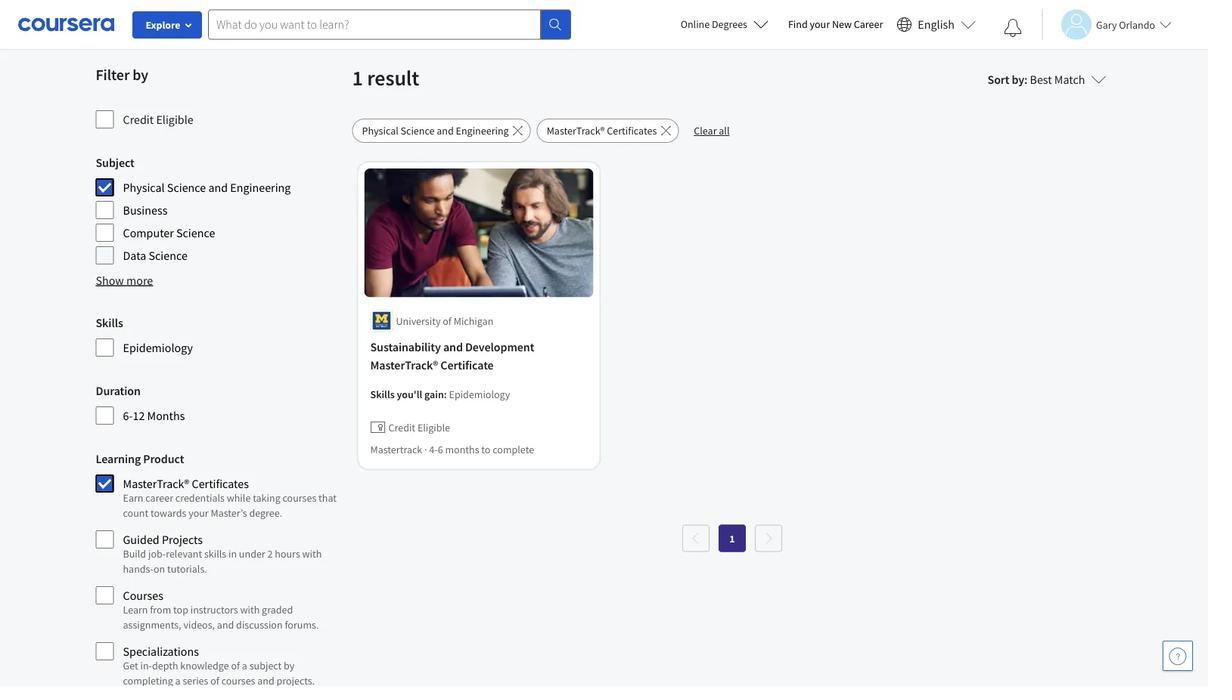 Task type: vqa. For each thing, say whether or not it's contained in the screenshot.


Task type: locate. For each thing, give the bounding box(es) containing it.
1 inside 1 button
[[730, 532, 735, 546]]

1 horizontal spatial eligible
[[418, 421, 450, 435]]

job-
[[148, 548, 166, 561]]

physical science and engineering button
[[352, 119, 531, 143]]

certificate
[[441, 358, 494, 373]]

1 vertical spatial mastertrack® certificates
[[123, 477, 249, 492]]

1 horizontal spatial 1
[[730, 532, 735, 546]]

0 horizontal spatial physical science and engineering
[[123, 180, 291, 195]]

0 vertical spatial epidemiology
[[123, 340, 193, 356]]

1 vertical spatial credit
[[388, 421, 415, 435]]

courses
[[283, 492, 316, 505], [221, 675, 255, 687]]

1 horizontal spatial skills
[[370, 388, 395, 401]]

orlando
[[1119, 18, 1155, 31]]

1 for 1
[[730, 532, 735, 546]]

product
[[143, 452, 184, 467]]

your right find
[[810, 17, 830, 31]]

mastertrack® inside 'learning product' 'group'
[[123, 477, 189, 492]]

credit eligible up ·
[[388, 421, 450, 435]]

0 horizontal spatial of
[[210, 675, 219, 687]]

0 vertical spatial with
[[302, 548, 322, 561]]

1 horizontal spatial mastertrack®
[[370, 358, 438, 373]]

1 vertical spatial skills
[[370, 388, 395, 401]]

guided
[[123, 533, 159, 548]]

courses left that
[[283, 492, 316, 505]]

None search field
[[208, 9, 571, 40]]

physical science and engineering inside subject group
[[123, 180, 291, 195]]

0 horizontal spatial physical
[[123, 180, 165, 195]]

1 horizontal spatial by
[[284, 660, 295, 673]]

of left michigan
[[443, 314, 452, 328]]

1 vertical spatial courses
[[221, 675, 255, 687]]

1 vertical spatial engineering
[[230, 180, 291, 195]]

skills for skills
[[96, 315, 123, 331]]

by right 'sort'
[[1012, 72, 1024, 87]]

learning product group
[[96, 450, 343, 687]]

0 horizontal spatial your
[[188, 507, 209, 520]]

1 vertical spatial your
[[188, 507, 209, 520]]

0 vertical spatial credit eligible
[[123, 112, 193, 127]]

1 horizontal spatial physical science and engineering
[[362, 124, 509, 138]]

gary orlando
[[1096, 18, 1155, 31]]

1 horizontal spatial credit eligible
[[388, 421, 450, 435]]

0 horizontal spatial engineering
[[230, 180, 291, 195]]

filter
[[96, 65, 130, 84]]

0 vertical spatial mastertrack®
[[547, 124, 605, 138]]

projects
[[162, 533, 203, 548]]

0 horizontal spatial skills
[[96, 315, 123, 331]]

business
[[123, 203, 167, 218]]

0 vertical spatial engineering
[[456, 124, 509, 138]]

1 vertical spatial certificates
[[192, 477, 249, 492]]

by
[[133, 65, 148, 84], [1012, 72, 1024, 87], [284, 660, 295, 673]]

0 vertical spatial mastertrack® certificates
[[547, 124, 657, 138]]

gary orlando button
[[1042, 9, 1172, 40]]

sort by : best match
[[988, 72, 1085, 87]]

duration group
[[96, 382, 343, 426]]

tutorials.
[[167, 563, 207, 576]]

0 horizontal spatial with
[[240, 604, 260, 617]]

2 horizontal spatial by
[[1012, 72, 1024, 87]]

: right you'll
[[444, 388, 447, 401]]

physical science and engineering inside button
[[362, 124, 509, 138]]

mastertrack® certificates
[[547, 124, 657, 138], [123, 477, 249, 492]]

gain
[[424, 388, 444, 401]]

depth
[[152, 660, 178, 673]]

science down result
[[401, 124, 435, 138]]

1 vertical spatial mastertrack®
[[370, 358, 438, 373]]

0 horizontal spatial credit
[[123, 112, 154, 127]]

certificates left the clear in the right of the page
[[607, 124, 657, 138]]

courses inside "earn career credentials while taking courses that count towards your master's degree."
[[283, 492, 316, 505]]

1
[[352, 65, 363, 91], [730, 532, 735, 546]]

1 vertical spatial physical
[[123, 180, 165, 195]]

0 horizontal spatial epidemiology
[[123, 340, 193, 356]]

match
[[1054, 72, 1085, 87]]

0 horizontal spatial credit eligible
[[123, 112, 193, 127]]

science up the business at the top of page
[[167, 180, 206, 195]]

0 horizontal spatial eligible
[[156, 112, 193, 127]]

certificates up master's
[[192, 477, 249, 492]]

epidemiology
[[123, 340, 193, 356], [449, 388, 510, 401]]

with right hours
[[302, 548, 322, 561]]

data science
[[123, 248, 188, 263]]

1 vertical spatial of
[[231, 660, 240, 673]]

credit down filter by in the left top of the page
[[123, 112, 154, 127]]

1 vertical spatial eligible
[[418, 421, 450, 435]]

0 horizontal spatial certificates
[[192, 477, 249, 492]]

mastertrack® certificates inside 'learning product' 'group'
[[123, 477, 249, 492]]

1 horizontal spatial courses
[[283, 492, 316, 505]]

0 horizontal spatial by
[[133, 65, 148, 84]]

show notifications image
[[1004, 19, 1022, 37]]

0 vertical spatial skills
[[96, 315, 123, 331]]

find your new career
[[788, 17, 883, 31]]

online degrees button
[[668, 8, 781, 41]]

1 horizontal spatial your
[[810, 17, 830, 31]]

and inside 'sustainability and development mastertrack® certificate'
[[443, 340, 463, 355]]

degree.
[[249, 507, 282, 520]]

0 horizontal spatial courses
[[221, 675, 255, 687]]

certificates
[[607, 124, 657, 138], [192, 477, 249, 492]]

under
[[239, 548, 265, 561]]

sustainability and development mastertrack® certificate link
[[370, 338, 587, 375]]

mastertrack®
[[547, 124, 605, 138], [370, 358, 438, 373], [123, 477, 189, 492]]

credit eligible
[[123, 112, 193, 127], [388, 421, 450, 435]]

1 horizontal spatial engineering
[[456, 124, 509, 138]]

filter by
[[96, 65, 148, 84]]

physical inside button
[[362, 124, 398, 138]]

credentials
[[175, 492, 225, 505]]

0 horizontal spatial :
[[444, 388, 447, 401]]

0 vertical spatial :
[[1024, 72, 1028, 87]]

a left series
[[175, 675, 181, 687]]

0 vertical spatial a
[[242, 660, 247, 673]]

0 horizontal spatial mastertrack® certificates
[[123, 477, 249, 492]]

months
[[445, 443, 479, 457]]

projects.
[[277, 675, 315, 687]]

by for filter
[[133, 65, 148, 84]]

master's
[[211, 507, 247, 520]]

credit eligible down filter by in the left top of the page
[[123, 112, 193, 127]]

skills for skills you'll gain : epidemiology
[[370, 388, 395, 401]]

more
[[126, 273, 153, 288]]

get in-depth knowledge of a subject by completing a series of courses and projects.
[[123, 660, 315, 687]]

show
[[96, 273, 124, 288]]

6-12 months
[[123, 409, 185, 424]]

in
[[228, 548, 237, 561]]

physical science and engineering
[[362, 124, 509, 138], [123, 180, 291, 195]]

1 horizontal spatial mastertrack® certificates
[[547, 124, 657, 138]]

your down credentials
[[188, 507, 209, 520]]

mastertrack® inside 'sustainability and development mastertrack® certificate'
[[370, 358, 438, 373]]

a left subject
[[242, 660, 247, 673]]

count
[[123, 507, 148, 520]]

physical down the 1 result
[[362, 124, 398, 138]]

of
[[443, 314, 452, 328], [231, 660, 240, 673], [210, 675, 219, 687]]

1 vertical spatial a
[[175, 675, 181, 687]]

0 vertical spatial certificates
[[607, 124, 657, 138]]

0 vertical spatial 1
[[352, 65, 363, 91]]

epidemiology down certificate
[[449, 388, 510, 401]]

: left best
[[1024, 72, 1028, 87]]

1 vertical spatial epidemiology
[[449, 388, 510, 401]]

and
[[437, 124, 454, 138], [208, 180, 228, 195], [443, 340, 463, 355], [217, 619, 234, 632], [257, 675, 274, 687]]

1 vertical spatial with
[[240, 604, 260, 617]]

0 vertical spatial your
[[810, 17, 830, 31]]

build
[[123, 548, 146, 561]]

epidemiology up duration
[[123, 340, 193, 356]]

skills inside group
[[96, 315, 123, 331]]

courses down subject
[[221, 675, 255, 687]]

all
[[719, 124, 730, 138]]

and inside subject group
[[208, 180, 228, 195]]

physical up the business at the top of page
[[123, 180, 165, 195]]

by inside get in-depth knowledge of a subject by completing a series of courses and projects.
[[284, 660, 295, 673]]

in-
[[140, 660, 152, 673]]

skills down show
[[96, 315, 123, 331]]

physical science and engineering down result
[[362, 124, 509, 138]]

0 horizontal spatial mastertrack®
[[123, 477, 189, 492]]

mastertrack
[[370, 443, 422, 457]]

1 horizontal spatial a
[[242, 660, 247, 673]]

credit
[[123, 112, 154, 127], [388, 421, 415, 435]]

while
[[227, 492, 251, 505]]

of left subject
[[231, 660, 240, 673]]

by up 'projects.'
[[284, 660, 295, 673]]

science inside button
[[401, 124, 435, 138]]

instructors
[[190, 604, 238, 617]]

of down knowledge
[[210, 675, 219, 687]]

1 button
[[719, 525, 746, 553]]

find your new career link
[[781, 15, 891, 34]]

with up the discussion
[[240, 604, 260, 617]]

1 horizontal spatial physical
[[362, 124, 398, 138]]

physical science and engineering up computer science
[[123, 180, 291, 195]]

0 vertical spatial physical
[[362, 124, 398, 138]]

relevant
[[166, 548, 202, 561]]

and inside learn from top instructors with graded assignments, videos, and discussion forums.
[[217, 619, 234, 632]]

0 horizontal spatial 1
[[352, 65, 363, 91]]

0 vertical spatial physical science and engineering
[[362, 124, 509, 138]]

1 horizontal spatial certificates
[[607, 124, 657, 138]]

skills left you'll
[[370, 388, 395, 401]]

best
[[1030, 72, 1052, 87]]

2 horizontal spatial of
[[443, 314, 452, 328]]

2
[[267, 548, 273, 561]]

1 vertical spatial physical science and engineering
[[123, 180, 291, 195]]

explore button
[[132, 11, 202, 39]]

with inside build job-relevant skills in under 2 hours with hands-on tutorials.
[[302, 548, 322, 561]]

learning product
[[96, 452, 184, 467]]

0 vertical spatial courses
[[283, 492, 316, 505]]

engineering inside subject group
[[230, 180, 291, 195]]

1 horizontal spatial with
[[302, 548, 322, 561]]

2 horizontal spatial mastertrack®
[[547, 124, 605, 138]]

0 vertical spatial credit
[[123, 112, 154, 127]]

result
[[367, 65, 419, 91]]

2 vertical spatial mastertrack®
[[123, 477, 189, 492]]

a
[[242, 660, 247, 673], [175, 675, 181, 687]]

science
[[401, 124, 435, 138], [167, 180, 206, 195], [176, 225, 215, 241], [149, 248, 188, 263]]

courses
[[123, 589, 163, 604]]

by right filter
[[133, 65, 148, 84]]

forums.
[[285, 619, 319, 632]]

1 vertical spatial :
[[444, 388, 447, 401]]

1 vertical spatial 1
[[730, 532, 735, 546]]

your
[[810, 17, 830, 31], [188, 507, 209, 520]]

1 vertical spatial credit eligible
[[388, 421, 450, 435]]

credit up the mastertrack
[[388, 421, 415, 435]]

michigan
[[454, 314, 493, 328]]

help center image
[[1169, 648, 1187, 666]]

mastertrack® certificates inside 'button'
[[547, 124, 657, 138]]



Task type: describe. For each thing, give the bounding box(es) containing it.
skills you'll gain : epidemiology
[[370, 388, 510, 401]]

subject
[[249, 660, 282, 673]]

computer
[[123, 225, 174, 241]]

assignments,
[[123, 619, 181, 632]]

from
[[150, 604, 171, 617]]

that
[[319, 492, 337, 505]]

0 horizontal spatial a
[[175, 675, 181, 687]]

12
[[133, 409, 145, 424]]

hours
[[275, 548, 300, 561]]

specializations
[[123, 645, 199, 660]]

engineering inside button
[[456, 124, 509, 138]]

knowledge
[[180, 660, 229, 673]]

months
[[147, 409, 185, 424]]

physical inside subject group
[[123, 180, 165, 195]]

1 horizontal spatial epidemiology
[[449, 388, 510, 401]]

·
[[424, 443, 427, 457]]

data
[[123, 248, 146, 263]]

university
[[396, 314, 441, 328]]

0 vertical spatial of
[[443, 314, 452, 328]]

clear all
[[694, 124, 730, 138]]

skills
[[204, 548, 226, 561]]

What do you want to learn? text field
[[208, 9, 541, 40]]

online degrees
[[681, 17, 747, 31]]

explore
[[146, 18, 180, 32]]

1 horizontal spatial credit
[[388, 421, 415, 435]]

1 result
[[352, 65, 419, 91]]

find
[[788, 17, 808, 31]]

epidemiology inside skills group
[[123, 340, 193, 356]]

on
[[154, 563, 165, 576]]

duration
[[96, 384, 141, 399]]

english button
[[891, 0, 982, 49]]

discussion
[[236, 619, 283, 632]]

complete
[[493, 443, 534, 457]]

guided projects
[[123, 533, 203, 548]]

build job-relevant skills in under 2 hours with hands-on tutorials.
[[123, 548, 322, 576]]

graded
[[262, 604, 293, 617]]

clear all button
[[685, 119, 739, 143]]

2 vertical spatial of
[[210, 675, 219, 687]]

science up data science
[[176, 225, 215, 241]]

1 horizontal spatial :
[[1024, 72, 1028, 87]]

skills group
[[96, 314, 343, 358]]

online
[[681, 17, 710, 31]]

learning
[[96, 452, 141, 467]]

4-
[[429, 443, 438, 457]]

gary
[[1096, 18, 1117, 31]]

coursera image
[[18, 12, 114, 37]]

by for sort
[[1012, 72, 1024, 87]]

earn
[[123, 492, 143, 505]]

subject group
[[96, 154, 343, 266]]

courses inside get in-depth knowledge of a subject by completing a series of courses and projects.
[[221, 675, 255, 687]]

english
[[918, 17, 955, 32]]

you'll
[[397, 388, 422, 401]]

mastertrack® inside 'button'
[[547, 124, 605, 138]]

sort
[[988, 72, 1009, 87]]

taking
[[253, 492, 280, 505]]

your inside 'link'
[[810, 17, 830, 31]]

degrees
[[712, 17, 747, 31]]

university of michigan
[[396, 314, 493, 328]]

learn
[[123, 604, 148, 617]]

certificates inside 'button'
[[607, 124, 657, 138]]

mastertrack · 4-6 months to complete
[[370, 443, 534, 457]]

sustainability
[[370, 340, 441, 355]]

1 for 1 result
[[352, 65, 363, 91]]

computer science
[[123, 225, 215, 241]]

certificates inside 'learning product' 'group'
[[192, 477, 249, 492]]

subject
[[96, 155, 134, 170]]

completing
[[123, 675, 173, 687]]

development
[[465, 340, 534, 355]]

your inside "earn career credentials while taking courses that count towards your master's degree."
[[188, 507, 209, 520]]

6
[[438, 443, 443, 457]]

career
[[854, 17, 883, 31]]

science down computer science
[[149, 248, 188, 263]]

show more button
[[96, 272, 153, 290]]

hands-
[[123, 563, 154, 576]]

get
[[123, 660, 138, 673]]

mastertrack® certificates button
[[537, 119, 679, 143]]

and inside get in-depth knowledge of a subject by completing a series of courses and projects.
[[257, 675, 274, 687]]

with inside learn from top instructors with graded assignments, videos, and discussion forums.
[[240, 604, 260, 617]]

series
[[183, 675, 208, 687]]

earn career credentials while taking courses that count towards your master's degree.
[[123, 492, 337, 520]]

0 vertical spatial eligible
[[156, 112, 193, 127]]

new
[[832, 17, 852, 31]]

sustainability and development mastertrack® certificate
[[370, 340, 534, 373]]

clear
[[694, 124, 717, 138]]

and inside the physical science and engineering button
[[437, 124, 454, 138]]

towards
[[151, 507, 186, 520]]

show more
[[96, 273, 153, 288]]

1 horizontal spatial of
[[231, 660, 240, 673]]

learn from top instructors with graded assignments, videos, and discussion forums.
[[123, 604, 319, 632]]

videos,
[[183, 619, 215, 632]]



